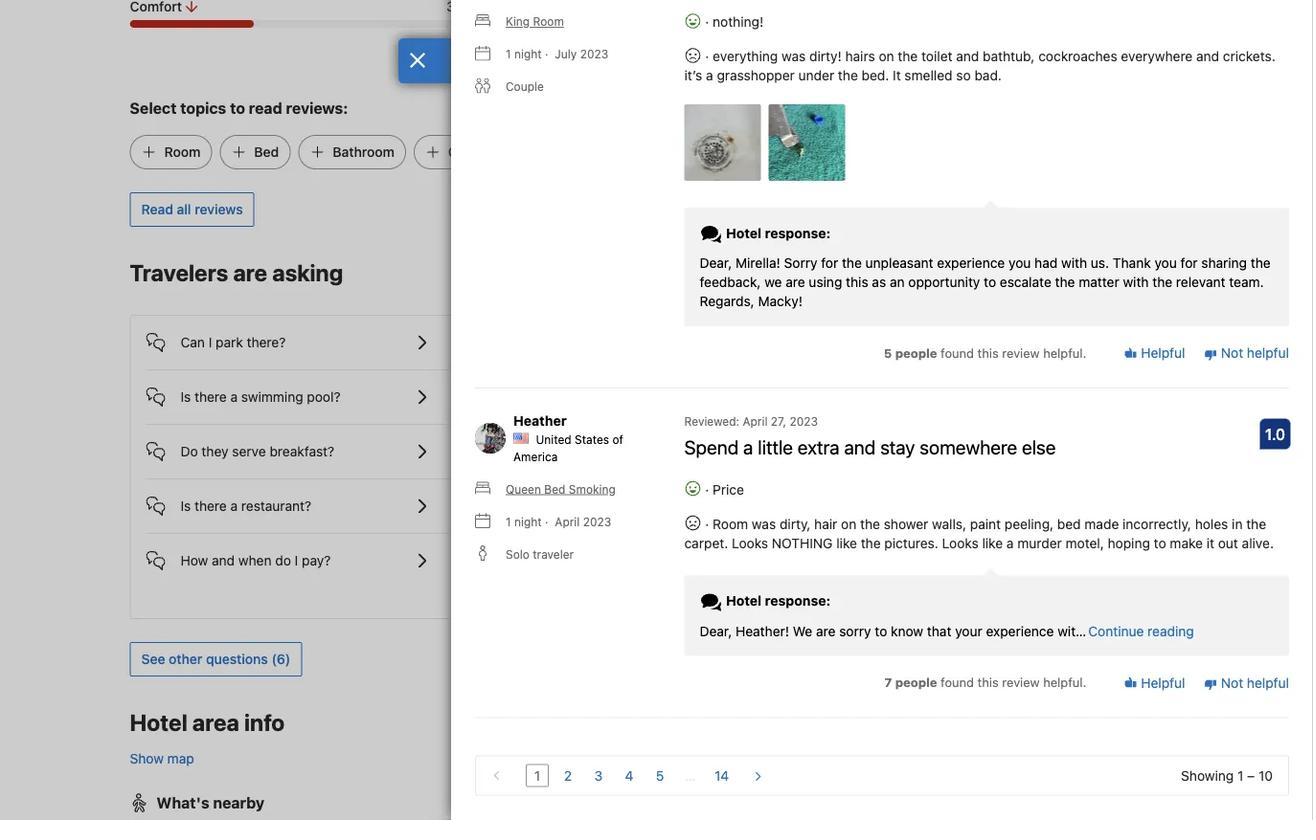 Task type: locate. For each thing, give the bounding box(es) containing it.
2023 for · price
[[583, 516, 611, 529]]

2 see availability from the top
[[1078, 717, 1172, 733]]

room up carpet.
[[713, 517, 748, 532]]

i left the park on the top of page
[[209, 335, 212, 350]]

…
[[685, 769, 696, 784]]

0 vertical spatial found
[[941, 346, 974, 361]]

2 found from the top
[[941, 676, 974, 691]]

0 vertical spatial helpful
[[1137, 346, 1185, 362]]

0 horizontal spatial check-
[[622, 387, 665, 403]]

i for bring
[[567, 459, 571, 475]]

you
[[1009, 256, 1031, 271], [1155, 256, 1177, 271]]

in inside what are the check-in and check- out times?
[[665, 387, 676, 403]]

0 vertical spatial in
[[665, 387, 676, 403]]

1 horizontal spatial we
[[876, 513, 896, 529]]

a right it's
[[706, 68, 713, 84]]

1 vertical spatial we
[[793, 624, 813, 640]]

1 not from the top
[[1221, 346, 1243, 362]]

1 horizontal spatial looks
[[942, 536, 979, 552]]

0 horizontal spatial 5
[[656, 769, 664, 784]]

check-
[[622, 387, 665, 403], [706, 387, 749, 403]]

helpful. for 5 people found this review helpful.
[[1043, 346, 1087, 361]]

sorry
[[784, 256, 818, 271]]

found down dear, heather! we are sorry to know that your experience wit… continue reading
[[941, 676, 974, 691]]

1 horizontal spatial i
[[295, 553, 298, 569]]

2 horizontal spatial room
[[713, 517, 748, 532]]

reviewed:
[[684, 416, 740, 429]]

0 vertical spatial 2023
[[580, 48, 609, 61]]

2 looks from the left
[[942, 536, 979, 552]]

1 review from the top
[[1002, 346, 1040, 361]]

wit…
[[1058, 624, 1086, 640]]

are for are there rooms with a balcony?
[[539, 514, 561, 530]]

king room link
[[475, 13, 564, 30]]

people for 7 people
[[895, 676, 937, 691]]

1 vertical spatial hotel response:
[[723, 594, 831, 610]]

in right holes
[[1232, 517, 1243, 532]]

check- up reviewed:
[[706, 387, 749, 403]]

1 horizontal spatial like
[[982, 536, 1003, 552]]

0 vertical spatial can
[[181, 335, 205, 350]]

1 vertical spatial rooms
[[600, 566, 639, 582]]

on for it
[[879, 49, 894, 64]]

0 vertical spatial 5
[[884, 346, 892, 361]]

1 horizontal spatial out
[[1218, 536, 1238, 552]]

see inside see other questions (6) button
[[141, 652, 165, 668]]

2 not helpful from the top
[[1218, 676, 1289, 692]]

this down the your
[[978, 676, 999, 691]]

scored 1.0 element
[[1260, 419, 1291, 450]]

see availability button right had
[[1066, 258, 1183, 292]]

1 vertical spatial response:
[[765, 594, 831, 610]]

1 horizontal spatial for
[[1110, 54, 1125, 67]]

bed right queen
[[544, 483, 566, 496]]

5 up cafes
[[656, 769, 664, 784]]

united states of america
[[513, 433, 623, 464]]

2 is from the top
[[181, 498, 191, 514]]

for up using on the top right
[[821, 256, 838, 271]]

murder
[[1018, 536, 1062, 552]]

the left shower
[[860, 517, 880, 532]]

on inside the room was dirty, hair on the shower walls, paint peeling, bed made incorrectly, holes in the carpet.  looks nothing like the pictures.  looks like a murder motel, hoping to make it out alive.
[[841, 517, 857, 532]]

1 vertical spatial this
[[978, 346, 999, 361]]

· down queen bed smoking 'link'
[[545, 516, 548, 529]]

1 night from the top
[[514, 48, 542, 61]]

and inside what are the check-in and check- out times?
[[680, 387, 703, 403]]

there up view? on the bottom left of page
[[564, 566, 597, 582]]

room inside the room was dirty, hair on the shower walls, paint peeling, bed made incorrectly, holes in the carpet.  looks nothing like the pictures.  looks like a murder motel, hoping to make it out alive.
[[713, 517, 748, 532]]

experience inside dear, mirella! sorry for the unpleasant experience you had with us. thank you for sharing the feedback, we are using this as an opportunity to escalate the matter with the relevant team. regards, macky!
[[937, 256, 1005, 271]]

1 vertical spatial helpful.
[[1043, 676, 1087, 691]]

0 vertical spatial questions
[[1095, 513, 1155, 529]]

hotel response:
[[723, 226, 831, 241], [723, 594, 831, 610]]

· nothing!
[[702, 14, 764, 30]]

1 rooms from the top
[[600, 514, 639, 530]]

read all reviews
[[141, 202, 243, 217]]

1 are from the top
[[539, 514, 561, 530]]

1 vertical spatial questions
[[206, 652, 268, 668]]

2 vertical spatial this
[[978, 676, 999, 691]]

1 vertical spatial people
[[895, 676, 937, 691]]

2023 down smoking
[[583, 516, 611, 529]]

can inside the can i park there? button
[[181, 335, 205, 350]]

· left july
[[545, 48, 548, 61]]

like down the paint
[[982, 536, 1003, 552]]

continue reading link
[[1088, 622, 1194, 642]]

showing 1 – 10
[[1181, 769, 1273, 784]]

balcony?
[[683, 514, 738, 530]]

1 vertical spatial in
[[1232, 517, 1243, 532]]

1 availability from the top
[[1105, 267, 1172, 282]]

was inside everything was dirty! hairs on the toilet and bathtub, cockroaches everywhere and crickets. it's a grasshopper under the bed. it smelled so bad.
[[782, 49, 806, 64]]

restaurants & cafes
[[521, 794, 669, 813]]

1 vertical spatial helpful
[[1137, 676, 1185, 692]]

can up queen bed smoking 'link'
[[539, 459, 564, 475]]

review for 7 people found this review helpful.
[[1002, 676, 1040, 691]]

bed
[[254, 144, 279, 160], [544, 483, 566, 496]]

0 vertical spatial dear,
[[700, 256, 732, 271]]

to down the incorrectly,
[[1154, 536, 1166, 552]]

incorrectly,
[[1123, 517, 1192, 532]]

is
[[181, 389, 191, 405], [181, 498, 191, 514]]

are inside button
[[539, 514, 561, 530]]

how and when do i pay?
[[181, 553, 331, 569]]

2 response: from the top
[[765, 594, 831, 610]]

out right it
[[1218, 536, 1238, 552]]

couple
[[506, 80, 544, 94]]

1 not helpful button from the top
[[1204, 345, 1289, 364]]

see availability button for travelers are asking
[[1066, 258, 1183, 292]]

is there a swimming pool? button
[[146, 371, 449, 409]]

0 horizontal spatial looks
[[732, 536, 768, 552]]

1 horizontal spatial check-
[[706, 387, 749, 403]]

is there a swimming pool?
[[181, 389, 341, 405]]

1 vertical spatial bed
[[544, 483, 566, 496]]

questions left the (6)
[[206, 652, 268, 668]]

1 dear, from the top
[[700, 256, 732, 271]]

there down smoking
[[564, 514, 597, 530]]

to inside the room was dirty, hair on the shower walls, paint peeling, bed made incorrectly, holes in the carpet.  looks nothing like the pictures.  looks like a murder motel, hoping to make it out alive.
[[1154, 536, 1166, 552]]

review down escalate
[[1002, 346, 1040, 361]]

to left bed
[[1044, 513, 1057, 529]]

transit
[[934, 794, 983, 813]]

1 see availability from the top
[[1078, 267, 1172, 282]]

night up couple
[[514, 48, 542, 61]]

1 vertical spatial helpful button
[[1124, 675, 1185, 694]]

1 vertical spatial see availability
[[1078, 717, 1172, 733]]

1 vertical spatial availability
[[1105, 717, 1172, 733]]

2 helpful. from the top
[[1043, 676, 1087, 691]]

there inside are there rooms with an ocean view?
[[564, 566, 597, 582]]

see availability down the continue
[[1078, 717, 1172, 733]]

was for everything
[[782, 49, 806, 64]]

on right the hair
[[841, 517, 857, 532]]

all
[[177, 202, 191, 217]]

0 vertical spatial i
[[209, 335, 212, 350]]

clean
[[448, 144, 484, 160]]

helpful button for 5 people found this review helpful.
[[1124, 345, 1185, 364]]

2 hotel response: from the top
[[723, 594, 831, 610]]

1 vertical spatial an
[[932, 513, 947, 529]]

response: up sorry
[[765, 226, 831, 241]]

2 horizontal spatial i
[[567, 459, 571, 475]]

are down queen bed smoking 'link'
[[539, 514, 561, 530]]

2 helpful from the top
[[1137, 676, 1185, 692]]

helpful. for 7 people found this review helpful.
[[1043, 676, 1087, 691]]

this inside dear, mirella! sorry for the unpleasant experience you had with us. thank you for sharing the feedback, we are using this as an opportunity to escalate the matter with the relevant team. regards, macky!
[[846, 275, 868, 291]]

to left escalate
[[984, 275, 996, 291]]

1 check- from the left
[[622, 387, 665, 403]]

0 vertical spatial see
[[1078, 267, 1102, 282]]

1 vertical spatial was
[[752, 517, 776, 532]]

there for is there a restaurant?
[[194, 498, 227, 514]]

0 horizontal spatial we
[[793, 624, 813, 640]]

helpful for 7 people found this review helpful.
[[1247, 676, 1289, 692]]

there for are there rooms with a balcony?
[[564, 514, 597, 530]]

2 rooms from the top
[[600, 566, 639, 582]]

0 horizontal spatial was
[[752, 517, 776, 532]]

1 vertical spatial 5
[[656, 769, 664, 784]]

we
[[765, 275, 782, 291]]

1 left –
[[1238, 769, 1244, 784]]

is for is there a swimming pool?
[[181, 389, 191, 405]]

1 like from the left
[[836, 536, 857, 552]]

0 vertical spatial helpful
[[1247, 346, 1289, 362]]

rooms down the are there rooms with a balcony?
[[600, 566, 639, 582]]

nothing!
[[713, 14, 764, 30]]

was left dirty, at right bottom
[[752, 517, 776, 532]]

are inside are there rooms with an ocean view?
[[539, 566, 561, 582]]

see left thank
[[1078, 267, 1102, 282]]

not
[[1221, 346, 1243, 362], [1221, 676, 1243, 692]]

0 horizontal spatial you
[[1009, 256, 1031, 271]]

an right "have" at the bottom right
[[932, 513, 947, 529]]

1 vertical spatial is
[[181, 498, 191, 514]]

view?
[[539, 586, 574, 601]]

area
[[192, 710, 239, 737]]

is for is there a restaurant?
[[181, 498, 191, 514]]

can left the park on the top of page
[[181, 335, 205, 350]]

0 vertical spatial an
[[890, 275, 905, 291]]

1 helpful button from the top
[[1124, 345, 1185, 364]]

0 horizontal spatial for
[[821, 256, 838, 271]]

helpful up 10
[[1247, 676, 1289, 692]]

everything was dirty! hairs on the toilet and bathtub, cockroaches everywhere and crickets. it's a grasshopper under the bed. it smelled so bad.
[[684, 49, 1276, 84]]

not helpful button up –
[[1204, 675, 1289, 694]]

1 horizontal spatial you
[[1155, 256, 1177, 271]]

room down topics
[[164, 144, 201, 160]]

vegas
[[1150, 54, 1183, 67]]

helpful button for 7 people found this review helpful.
[[1124, 675, 1185, 694]]

close image
[[409, 53, 426, 68]]

1 vertical spatial are
[[539, 566, 561, 582]]

rooms for a
[[600, 514, 639, 530]]

not down team.
[[1221, 346, 1243, 362]]

is up do
[[181, 389, 191, 405]]

a down we have an instant answer to most questions
[[1007, 536, 1014, 552]]

an inside dear, mirella! sorry for the unpleasant experience you had with us. thank you for sharing the feedback, we are using this as an opportunity to escalate the matter with the relevant team. regards, macky!
[[890, 275, 905, 291]]

this
[[846, 275, 868, 291], [978, 346, 999, 361], [978, 676, 999, 691]]

1 looks from the left
[[732, 536, 768, 552]]

somewhere
[[920, 437, 1017, 459]]

i left bring
[[567, 459, 571, 475]]

can
[[181, 335, 205, 350], [539, 459, 564, 475]]

2 vertical spatial hotel
[[130, 710, 187, 737]]

select topics to read reviews:
[[130, 99, 348, 117]]

an inside are there rooms with an ocean view?
[[672, 566, 687, 582]]

is there a restaurant?
[[181, 498, 311, 514]]

spend a little extra and stay somewhere else
[[684, 437, 1056, 459]]

7 people found this review helpful.
[[885, 676, 1087, 691]]

are down traveler
[[539, 566, 561, 582]]

not helpful
[[1218, 346, 1289, 362], [1218, 676, 1289, 692]]

hotel up 'heather!'
[[726, 594, 762, 610]]

helpful button down relevant
[[1124, 345, 1185, 364]]

1 horizontal spatial in
[[1232, 517, 1243, 532]]

the left pictures.
[[861, 536, 881, 552]]

dear, inside dear, mirella! sorry for the unpleasant experience you had with us. thank you for sharing the feedback, we are using this as an opportunity to escalate the matter with the relevant team. regards, macky!
[[700, 256, 732, 271]]

1 found from the top
[[941, 346, 974, 361]]

on inside everything was dirty! hairs on the toilet and bathtub, cockroaches everywhere and crickets. it's a grasshopper under the bed. it smelled so bad.
[[879, 49, 894, 64]]

1 vertical spatial not helpful
[[1218, 676, 1289, 692]]

there down they on the left bottom
[[194, 498, 227, 514]]

1 vertical spatial not helpful button
[[1204, 675, 1289, 694]]

experience right the your
[[986, 624, 1054, 640]]

1 is from the top
[[181, 389, 191, 405]]

see for hotel area info
[[1078, 717, 1102, 733]]

–
[[1247, 769, 1255, 784]]

1 for 1 night · july 2023
[[506, 48, 511, 61]]

2 helpful button from the top
[[1124, 675, 1185, 694]]

0 vertical spatial this
[[846, 275, 868, 291]]

review for 5 people found this review helpful.
[[1002, 346, 1040, 361]]

response: up 'heather!'
[[765, 594, 831, 610]]

1 vertical spatial found
[[941, 676, 974, 691]]

0 vertical spatial hotel response:
[[723, 226, 831, 241]]

a down 'reviewed: april 27, 2023'
[[743, 437, 753, 459]]

was for room
[[752, 517, 776, 532]]

for left las
[[1110, 54, 1125, 67]]

not helpful button down team.
[[1204, 345, 1289, 364]]

2 vertical spatial see
[[1078, 717, 1102, 733]]

1 horizontal spatial questions
[[1095, 513, 1155, 529]]

0 vertical spatial out
[[539, 407, 560, 422]]

are there rooms with a balcony? button
[[505, 495, 808, 533]]

everything
[[713, 49, 778, 64]]

found for 7 people
[[941, 676, 974, 691]]

·
[[705, 14, 709, 30], [545, 48, 548, 61], [702, 49, 713, 64], [705, 482, 709, 498], [545, 516, 548, 529], [702, 517, 713, 532]]

on up 'it'
[[879, 49, 894, 64]]

2 helpful from the top
[[1247, 676, 1289, 692]]

1 see availability button from the top
[[1066, 258, 1183, 292]]

1 vertical spatial not
[[1221, 676, 1243, 692]]

2 people from the top
[[895, 676, 937, 691]]

night
[[514, 48, 542, 61], [514, 516, 542, 529]]

helpful down team.
[[1247, 346, 1289, 362]]

1 up solo
[[506, 516, 511, 529]]

helpful. down matter
[[1043, 346, 1087, 361]]

2 vertical spatial an
[[672, 566, 687, 582]]

rooms down smoking
[[600, 514, 639, 530]]

relevant
[[1176, 275, 1226, 291]]

0 vertical spatial availability
[[1105, 267, 1172, 282]]

1 not helpful from the top
[[1218, 346, 1289, 362]]

and inside button
[[212, 553, 235, 569]]

hotel response: up 'heather!'
[[723, 594, 831, 610]]

an right as
[[890, 275, 905, 291]]

list of reviews region
[[464, 0, 1301, 719]]

2 link
[[557, 765, 580, 788]]

it
[[1207, 536, 1215, 552]]

helpful for 5 people found this review helpful.
[[1247, 346, 1289, 362]]

5 inside list of reviews region
[[884, 346, 892, 361]]

rooms inside button
[[600, 514, 639, 530]]

the up alive.
[[1246, 517, 1266, 532]]

0 vertical spatial not
[[1221, 346, 1243, 362]]

with up are there rooms with an ocean view? button at the bottom of the page
[[642, 514, 668, 530]]

2 not helpful button from the top
[[1204, 675, 1289, 694]]

for
[[1110, 54, 1125, 67], [821, 256, 838, 271], [1181, 256, 1198, 271]]

the inside what are the check-in and check- out times?
[[599, 387, 619, 403]]

that
[[927, 624, 952, 640]]

people right 7 on the bottom of page
[[895, 676, 937, 691]]

can i bring my pet? button
[[505, 441, 808, 479]]

0 vertical spatial rooms
[[600, 514, 639, 530]]

pay?
[[302, 553, 331, 569]]

0 horizontal spatial i
[[209, 335, 212, 350]]

5 link
[[648, 765, 671, 788]]

like down the hair
[[836, 536, 857, 552]]

a
[[706, 68, 713, 84], [230, 389, 238, 405], [743, 437, 753, 459], [230, 498, 238, 514], [672, 514, 679, 530], [1007, 536, 1014, 552]]

there for is there a swimming pool?
[[194, 389, 227, 405]]

looks right carpet.
[[732, 536, 768, 552]]

0 vertical spatial experience
[[937, 256, 1005, 271]]

hotel response: up mirella!
[[723, 226, 831, 241]]

1 horizontal spatial bed
[[544, 483, 566, 496]]

1 vertical spatial can
[[539, 459, 564, 475]]

0 vertical spatial review
[[1002, 346, 1040, 361]]

see left other
[[141, 652, 165, 668]]

2 vertical spatial 2023
[[583, 516, 611, 529]]

made
[[1085, 517, 1119, 532]]

review down dear, heather! we are sorry to know that your experience wit… continue reading
[[1002, 676, 1040, 691]]

5 for 5 people found this review helpful.
[[884, 346, 892, 361]]

not up showing 1 – 10
[[1221, 676, 1243, 692]]

the up team.
[[1251, 256, 1271, 271]]

2 vertical spatial room
[[713, 517, 748, 532]]

1 people from the top
[[895, 346, 937, 361]]

availability down continue reading link
[[1105, 717, 1172, 733]]

and up the so
[[956, 49, 979, 64]]

see availability button
[[1066, 258, 1183, 292], [1066, 708, 1183, 742]]

2 review from the top
[[1002, 676, 1040, 691]]

0 vertical spatial see availability
[[1078, 267, 1172, 282]]

helpful for 5 people found this review helpful.
[[1137, 346, 1185, 362]]

room right king
[[533, 15, 564, 29]]

we right 'heather!'
[[793, 624, 813, 640]]

to left read
[[230, 99, 245, 117]]

queen bed smoking link
[[475, 481, 616, 498]]

0 horizontal spatial an
[[672, 566, 687, 582]]

2023
[[580, 48, 609, 61], [790, 416, 818, 429], [583, 516, 611, 529]]

rooms inside are there rooms with an ocean view?
[[600, 566, 639, 582]]

queen
[[506, 483, 541, 496]]

2 availability from the top
[[1105, 717, 1172, 733]]

bed down read
[[254, 144, 279, 160]]

shower
[[884, 517, 928, 532]]

5
[[884, 346, 892, 361], [656, 769, 664, 784]]

0 vertical spatial night
[[514, 48, 542, 61]]

0 horizontal spatial room
[[164, 144, 201, 160]]

extra
[[798, 437, 840, 459]]

experience up opportunity
[[937, 256, 1005, 271]]

are up times?
[[576, 387, 595, 403]]

there up they on the left bottom
[[194, 389, 227, 405]]

0 vertical spatial is
[[181, 389, 191, 405]]

not helpful up –
[[1218, 676, 1289, 692]]

1 horizontal spatial can
[[539, 459, 564, 475]]

2 not from the top
[[1221, 676, 1243, 692]]

1 helpful from the top
[[1137, 346, 1185, 362]]

questions up hoping
[[1095, 513, 1155, 529]]

0 horizontal spatial bed
[[254, 144, 279, 160]]

0 vertical spatial helpful.
[[1043, 346, 1087, 361]]

1 vertical spatial helpful
[[1247, 676, 1289, 692]]

0 horizontal spatial can
[[181, 335, 205, 350]]

was inside the room was dirty, hair on the shower walls, paint peeling, bed made incorrectly, holes in the carpet.  looks nothing like the pictures.  looks like a murder motel, hoping to make it out alive.
[[752, 517, 776, 532]]

1 vertical spatial see
[[141, 652, 165, 668]]

14 link
[[710, 765, 734, 788]]

1 horizontal spatial 5
[[884, 346, 892, 361]]

everywhere
[[1121, 49, 1193, 64]]

they
[[202, 444, 229, 460]]

we have an instant answer to most questions
[[876, 513, 1155, 529]]

2 see availability button from the top
[[1066, 708, 1183, 742]]

see availability button for hotel area info
[[1066, 708, 1183, 742]]

1 helpful. from the top
[[1043, 346, 1087, 361]]

2 night from the top
[[514, 516, 542, 529]]

instant
[[951, 513, 993, 529]]

had
[[1035, 256, 1058, 271]]

to
[[230, 99, 245, 117], [984, 275, 996, 291], [1044, 513, 1057, 529], [1154, 536, 1166, 552], [875, 624, 887, 640]]

rooms for an
[[600, 566, 639, 582]]

april left 27,
[[743, 416, 768, 429]]

0 vertical spatial are
[[539, 514, 561, 530]]

dirty,
[[780, 517, 811, 532]]

0 vertical spatial helpful button
[[1124, 345, 1185, 364]]

night down queen
[[514, 516, 542, 529]]

smelled
[[905, 68, 953, 84]]

2 dear, from the top
[[700, 624, 732, 640]]

0 vertical spatial response:
[[765, 226, 831, 241]]

you up escalate
[[1009, 256, 1031, 271]]

can for can i bring my pet?
[[539, 459, 564, 475]]

with inside are there rooms with an ocean view?
[[642, 566, 668, 582]]

can inside can i bring my pet? button
[[539, 459, 564, 475]]

see availability for asking
[[1078, 267, 1172, 282]]

for up relevant
[[1181, 256, 1198, 271]]

see availability
[[1078, 267, 1172, 282], [1078, 717, 1172, 733]]

1 vertical spatial dear,
[[700, 624, 732, 640]]

april down queen bed smoking
[[555, 516, 580, 529]]

0 horizontal spatial on
[[841, 517, 857, 532]]

we
[[876, 513, 896, 529], [793, 624, 813, 640]]

1 vertical spatial on
[[841, 517, 857, 532]]

i inside button
[[295, 553, 298, 569]]

we inside list of reviews region
[[793, 624, 813, 640]]

this left as
[[846, 275, 868, 291]]

so
[[956, 68, 971, 84]]

this down dear, mirella! sorry for the unpleasant experience you had with us. thank you for sharing the feedback, we are using this as an opportunity to escalate the matter with the relevant team. regards, macky!
[[978, 346, 999, 361]]

hotel
[[726, 226, 762, 241], [726, 594, 762, 610], [130, 710, 187, 737]]

helpful down reading
[[1137, 676, 1185, 692]]

1 vertical spatial april
[[555, 516, 580, 529]]

do they serve breakfast? button
[[146, 425, 449, 464]]

0 horizontal spatial april
[[555, 516, 580, 529]]

check- up the of
[[622, 387, 665, 403]]

people down opportunity
[[895, 346, 937, 361]]

1 vertical spatial i
[[567, 459, 571, 475]]

1 for 1
[[534, 769, 540, 784]]

value for money 3.4 meter
[[489, 20, 825, 28]]

1 helpful from the top
[[1247, 346, 1289, 362]]

2 are from the top
[[539, 566, 561, 582]]

are inside dear, mirella! sorry for the unpleasant experience you had with us. thank you for sharing the feedback, we are using this as an opportunity to escalate the matter with the relevant team. regards, macky!
[[786, 275, 805, 291]]

0 horizontal spatial questions
[[206, 652, 268, 668]]

0 horizontal spatial out
[[539, 407, 560, 422]]

do they serve breakfast?
[[181, 444, 334, 460]]

2 like from the left
[[982, 536, 1003, 552]]

0 vertical spatial not helpful
[[1218, 346, 1289, 362]]

hoping
[[1108, 536, 1150, 552]]



Task type: vqa. For each thing, say whether or not it's contained in the screenshot.
"this" within Dear, Mirella! Sorry for the unpleasant experience you had with us. Thank you for sharing the feedback, we are using this as an opportunity to escalate the matter with the relevant team. Regards, Macky!
yes



Task type: describe. For each thing, give the bounding box(es) containing it.
are left the asking
[[233, 259, 267, 286]]

are for are there rooms with an ocean view?
[[539, 566, 561, 582]]

2 horizontal spatial an
[[932, 513, 947, 529]]

toilet
[[922, 49, 953, 64]]

next page image
[[749, 769, 766, 786]]

on for like
[[841, 517, 857, 532]]

showing
[[1181, 769, 1234, 784]]

team.
[[1229, 275, 1264, 291]]

what are the check-in and check- out times? button
[[505, 371, 808, 424]]

pool?
[[307, 389, 341, 405]]

info
[[244, 710, 285, 737]]

dear, for dear, heather! we are sorry to know that your experience wit… continue reading
[[700, 624, 732, 640]]

· up it's
[[702, 49, 713, 64]]

the up 'it'
[[898, 49, 918, 64]]

my
[[610, 459, 628, 475]]

little
[[758, 437, 793, 459]]

· left price
[[705, 482, 709, 498]]

not helpful button for 7 people found this review helpful.
[[1204, 675, 1289, 694]]

(6)
[[272, 652, 291, 668]]

with left us.
[[1061, 256, 1087, 271]]

with inside button
[[642, 514, 668, 530]]

out inside the room was dirty, hair on the shower walls, paint peeling, bed made incorrectly, holes in the carpet.  looks nothing like the pictures.  looks like a murder motel, hoping to make it out alive.
[[1218, 536, 1238, 552]]

crickets.
[[1223, 49, 1276, 64]]

1 vertical spatial hotel
[[726, 594, 762, 610]]

reviews
[[195, 202, 243, 217]]

&
[[614, 794, 625, 813]]

are left sorry
[[816, 624, 836, 640]]

not for 7 people found this review helpful.
[[1221, 676, 1243, 692]]

solo
[[506, 548, 530, 562]]

1 night · july 2023
[[506, 48, 609, 61]]

heather
[[513, 414, 567, 429]]

what's nearby
[[157, 794, 265, 813]]

reviewed: april 27, 2023
[[684, 416, 818, 429]]

las
[[1128, 54, 1147, 67]]

7
[[885, 676, 892, 691]]

2 you from the left
[[1155, 256, 1177, 271]]

in inside the room was dirty, hair on the shower walls, paint peeling, bed made incorrectly, holes in the carpet.  looks nothing like the pictures.  looks like a murder motel, hoping to make it out alive.
[[1232, 517, 1243, 532]]

1 response: from the top
[[765, 226, 831, 241]]

is there a restaurant? button
[[146, 480, 449, 518]]

low
[[1052, 54, 1073, 67]]

carpet.
[[684, 536, 728, 552]]

travelers
[[130, 259, 228, 286]]

3
[[595, 769, 603, 784]]

matter
[[1079, 275, 1119, 291]]

peeling,
[[1005, 517, 1054, 532]]

hairs
[[845, 49, 875, 64]]

the left relevant
[[1153, 275, 1173, 291]]

0 vertical spatial april
[[743, 416, 768, 429]]

can for can i park there?
[[181, 335, 205, 350]]

night for room was dirty, hair on the shower walls, paint peeling, bed made incorrectly, holes in the carpet.  looks nothing like the pictures.  looks like a murder motel, hoping to make it out alive.
[[514, 516, 542, 529]]

a inside the room was dirty, hair on the shower walls, paint peeling, bed made incorrectly, holes in the carpet.  looks nothing like the pictures.  looks like a murder motel, hoping to make it out alive.
[[1007, 536, 1014, 552]]

1 you from the left
[[1009, 256, 1031, 271]]

ocean
[[691, 566, 728, 582]]

escalate
[[1000, 275, 1052, 291]]

and left stay
[[844, 437, 876, 459]]

there for are there rooms with an ocean view?
[[564, 566, 597, 582]]

questions inside button
[[206, 652, 268, 668]]

out inside what are the check-in and check- out times?
[[539, 407, 560, 422]]

room for room
[[164, 144, 201, 160]]

1 night · april 2023
[[506, 516, 611, 529]]

1.0
[[1265, 426, 1285, 444]]

low score for las vegas
[[1052, 54, 1183, 67]]

a left restaurant?
[[230, 498, 238, 514]]

helpful for 7 people found this review helpful.
[[1137, 676, 1185, 692]]

dear, mirella! sorry for the unpleasant experience you had with us. thank you for sharing the feedback, we are using this as an opportunity to escalate the matter with the relevant team. regards, macky!
[[700, 256, 1271, 310]]

not helpful for 5 people found this review helpful.
[[1218, 346, 1289, 362]]

it's
[[684, 68, 702, 84]]

4
[[625, 769, 634, 784]]

dear, heather! we are sorry to know that your experience wit… continue reading
[[700, 624, 1194, 640]]

july
[[555, 48, 577, 61]]

a left swimming
[[230, 389, 238, 405]]

bed inside 'link'
[[544, 483, 566, 496]]

restaurants
[[521, 794, 611, 813]]

walls,
[[932, 517, 967, 532]]

serve
[[232, 444, 266, 460]]

27,
[[771, 416, 787, 429]]

not helpful button for 5 people found this review helpful.
[[1204, 345, 1289, 364]]

1 horizontal spatial room
[[533, 15, 564, 29]]

grasshopper
[[717, 68, 795, 84]]

2
[[564, 769, 572, 784]]

are there rooms with an ocean view?
[[539, 566, 728, 601]]

to inside dear, mirella! sorry for the unpleasant experience you had with us. thank you for sharing the feedback, we are using this as an opportunity to escalate the matter with the relevant team. regards, macky!
[[984, 275, 996, 291]]

the up using on the top right
[[842, 256, 862, 271]]

are inside what are the check-in and check- out times?
[[576, 387, 595, 403]]

1 vertical spatial 2023
[[790, 416, 818, 429]]

are there rooms with an ocean view? button
[[505, 550, 808, 603]]

0 vertical spatial hotel
[[726, 226, 762, 241]]

do
[[275, 553, 291, 569]]

see availability for info
[[1078, 717, 1172, 733]]

1 vertical spatial experience
[[986, 624, 1054, 640]]

using
[[809, 275, 842, 291]]

14
[[715, 769, 729, 784]]

1 hotel response: from the top
[[723, 226, 831, 241]]

comfort 3.7 meter
[[130, 20, 466, 28]]

people for 5 people
[[895, 346, 937, 361]]

and right vegas
[[1196, 49, 1219, 64]]

price
[[713, 482, 744, 498]]

2 horizontal spatial for
[[1181, 256, 1198, 271]]

availability for travelers are asking
[[1105, 267, 1172, 282]]

not for 5 people found this review helpful.
[[1221, 346, 1243, 362]]

the down had
[[1055, 275, 1075, 291]]

to right sorry
[[875, 624, 887, 640]]

the down hairs
[[838, 68, 858, 84]]

0 vertical spatial bed
[[254, 144, 279, 160]]

public transit
[[885, 794, 983, 813]]

solo traveler
[[506, 548, 574, 562]]

holes
[[1195, 517, 1228, 532]]

make
[[1170, 536, 1203, 552]]

what are the check-in and check- out times?
[[539, 387, 749, 422]]

what's
[[157, 794, 209, 813]]

see other questions (6) button
[[130, 643, 302, 677]]

not helpful for 7 people found this review helpful.
[[1218, 676, 1289, 692]]

it
[[893, 68, 901, 84]]

king room
[[506, 15, 564, 29]]

0 vertical spatial we
[[876, 513, 896, 529]]

night for everything was dirty! hairs on the toilet and bathtub, cockroaches everywhere and crickets. it's a grasshopper under the bed. it smelled so bad.
[[514, 48, 542, 61]]

pictures.
[[884, 536, 939, 552]]

a inside everything was dirty! hairs on the toilet and bathtub, cockroaches everywhere and crickets. it's a grasshopper under the bed. it smelled so bad.
[[706, 68, 713, 84]]

1 for 1 night · april 2023
[[506, 516, 511, 529]]

i for park
[[209, 335, 212, 350]]

king
[[506, 15, 530, 29]]

queen bed smoking
[[506, 483, 616, 496]]

nothing
[[772, 536, 833, 552]]

of
[[613, 433, 623, 447]]

dear, for dear, mirella! sorry for the unpleasant experience you had with us. thank you for sharing the feedback, we are using this as an opportunity to escalate the matter with the relevant team. regards, macky!
[[700, 256, 732, 271]]

3 link
[[587, 765, 610, 788]]

2023 for · nothing!
[[580, 48, 609, 61]]

a left balcony?
[[672, 514, 679, 530]]

do
[[181, 444, 198, 460]]

see for travelers are asking
[[1078, 267, 1102, 282]]

asking
[[272, 259, 343, 286]]

travelers are asking
[[130, 259, 343, 286]]

room for room was dirty, hair on the shower walls, paint peeling, bed made incorrectly, holes in the carpet.  looks nothing like the pictures.  looks like a murder motel, hoping to make it out alive.
[[713, 517, 748, 532]]

there?
[[247, 335, 286, 350]]

swimming
[[241, 389, 303, 405]]

bathroom
[[333, 144, 395, 160]]

bathtub,
[[983, 49, 1035, 64]]

pet?
[[632, 459, 659, 475]]

stay
[[880, 437, 915, 459]]

cockroaches
[[1039, 49, 1117, 64]]

bad.
[[975, 68, 1002, 84]]

reviews:
[[286, 99, 348, 117]]

· up carpet.
[[702, 517, 713, 532]]

macky!
[[758, 294, 803, 310]]

park
[[216, 335, 243, 350]]

with down thank
[[1123, 275, 1149, 291]]

5 for 5
[[656, 769, 664, 784]]

found for 5 people
[[941, 346, 974, 361]]

· left nothing!
[[705, 14, 709, 30]]

under
[[798, 68, 834, 84]]

this for 7 people
[[978, 676, 999, 691]]

america
[[513, 450, 558, 464]]

cafes
[[629, 794, 669, 813]]

this for 5 people
[[978, 346, 999, 361]]

availability for hotel area info
[[1105, 717, 1172, 733]]

2 check- from the left
[[706, 387, 749, 403]]

can i bring my pet?
[[539, 459, 659, 475]]



